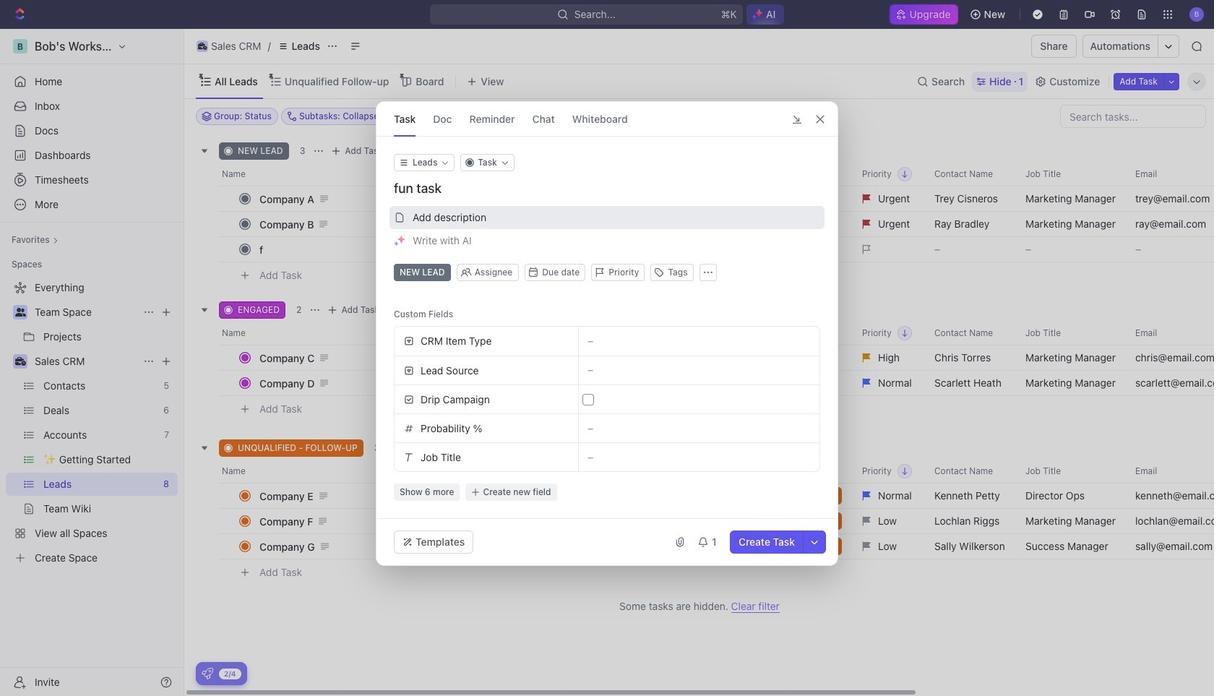 Task type: vqa. For each thing, say whether or not it's contained in the screenshot.
Tree
yes



Task type: locate. For each thing, give the bounding box(es) containing it.
dialog
[[376, 101, 839, 566]]

business time image
[[198, 43, 207, 50]]

None checkbox
[[583, 394, 594, 406]]

user group image
[[15, 308, 26, 317]]

onboarding checklist button element
[[202, 668, 213, 680]]

Set value for Probability % Custom Field text field
[[579, 414, 820, 442]]

Search tasks... text field
[[1061, 106, 1206, 127]]

tree
[[6, 276, 178, 570]]

sidebar navigation
[[0, 29, 184, 696]]



Task type: describe. For each thing, give the bounding box(es) containing it.
tree inside sidebar navigation
[[6, 276, 178, 570]]

onboarding checklist button image
[[202, 668, 213, 680]]

none checkbox inside the custom fields element
[[583, 394, 594, 406]]

business time image
[[15, 357, 26, 366]]

custom fields element
[[394, 326, 821, 501]]

Task name or type '/' for commands text field
[[394, 180, 823, 197]]



